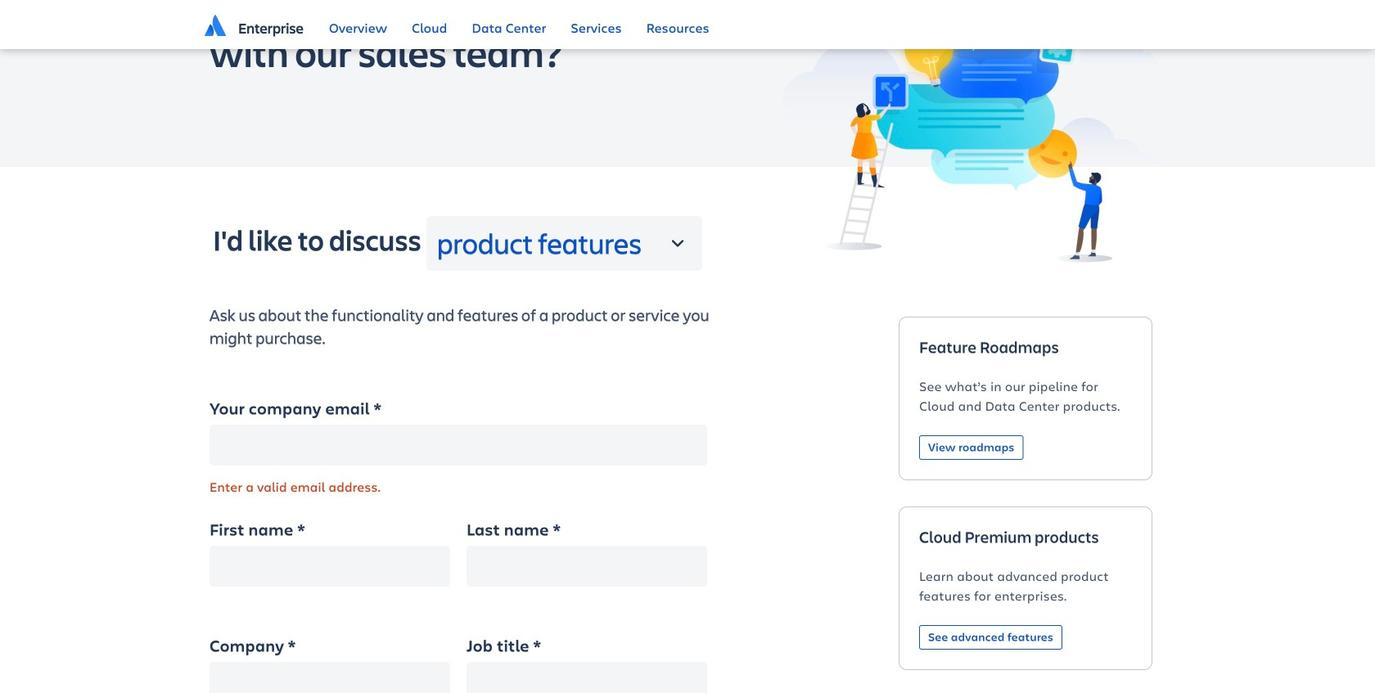 Task type: locate. For each thing, give the bounding box(es) containing it.
None text field
[[467, 546, 707, 587]]

None email field
[[210, 425, 707, 466]]

None text field
[[210, 546, 450, 587], [210, 662, 450, 693], [467, 662, 707, 693], [210, 546, 450, 587], [210, 662, 450, 693], [467, 662, 707, 693]]



Task type: describe. For each thing, give the bounding box(es) containing it.
atlassian logo image
[[205, 15, 226, 36]]



